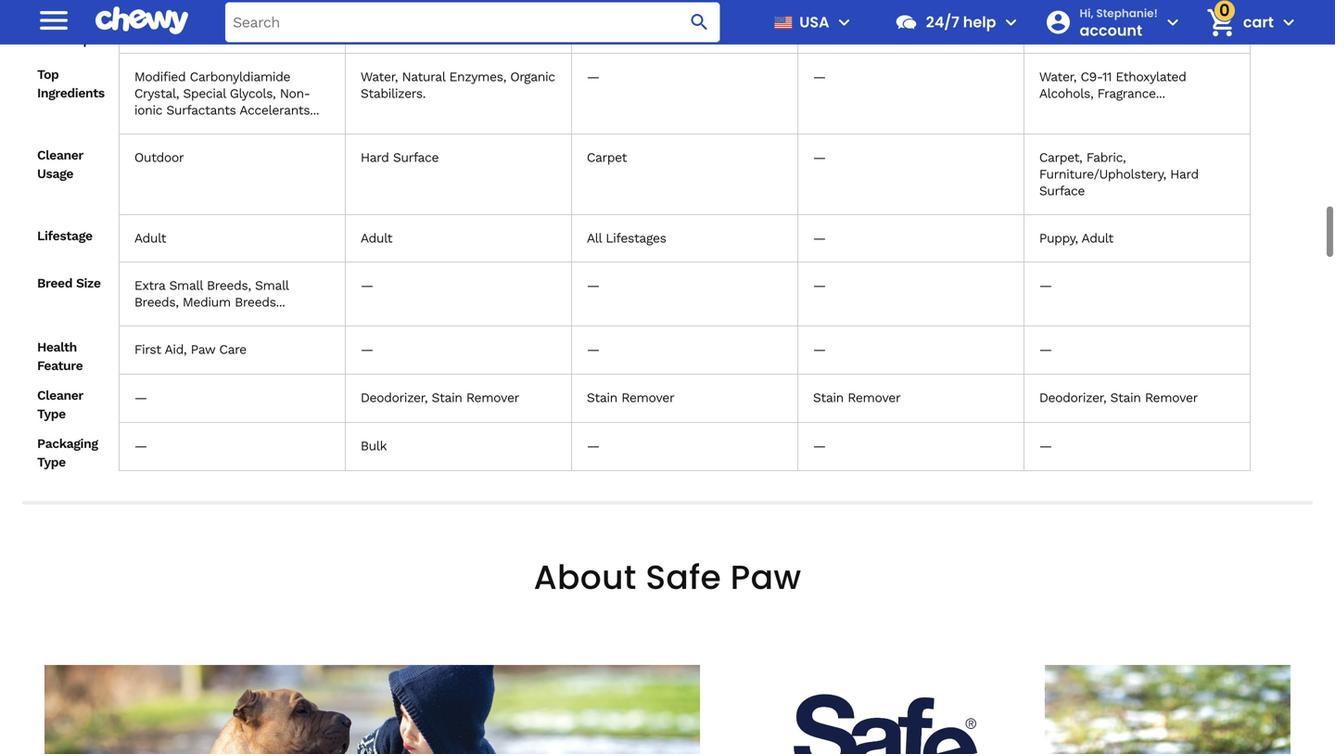 Task type: vqa. For each thing, say whether or not it's contained in the screenshot.
Water, Natural Enzymes, Organic Stabilizers.
yes



Task type: describe. For each thing, give the bounding box(es) containing it.
1 deodorizer, stain remover from the left
[[361, 390, 519, 405]]

stephanie!
[[1097, 5, 1158, 21]]

bulk
[[361, 438, 387, 454]]

$13.01 text field
[[813, 15, 866, 38]]

11
[[1103, 69, 1112, 85]]

natural
[[402, 69, 445, 85]]

hard surface
[[361, 150, 439, 165]]

chewy home image
[[96, 0, 188, 41]]

breed
[[37, 276, 72, 291]]

lifestage
[[37, 228, 92, 244]]

1 stain remover from the left
[[587, 390, 675, 405]]

items image
[[1205, 6, 1238, 39]]

usage
[[37, 166, 73, 181]]

first aid, paw care
[[134, 342, 247, 357]]

top ingredients
[[37, 67, 105, 101]]

account
[[1080, 20, 1143, 41]]

carpet, fabric, furniture/upholstery, hard surface
[[1040, 150, 1199, 199]]

4 stain from the left
[[1111, 390, 1141, 405]]

crystal,
[[134, 86, 179, 101]]

cleaner for type
[[37, 388, 83, 403]]

alcohols,
[[1040, 86, 1094, 101]]

hi, stephanie! account
[[1080, 5, 1158, 41]]

cleaner usage
[[37, 148, 83, 181]]

chewy support image
[[895, 10, 919, 34]]

enzymes,
[[449, 69, 506, 85]]

1 horizontal spatial breeds,
[[207, 278, 251, 293]]

usa
[[800, 12, 830, 32]]

1 remover from the left
[[466, 390, 519, 405]]

carpet
[[587, 150, 627, 165]]

about
[[534, 554, 637, 601]]

extra small breeds,  small breeds,  medium breeds...
[[134, 278, 289, 310]]

type for packaging type
[[37, 455, 66, 470]]

medium
[[183, 295, 231, 310]]

feature
[[37, 358, 83, 373]]

2 small from the left
[[255, 278, 289, 293]]

accelerants...
[[240, 103, 319, 118]]

1 small from the left
[[169, 278, 203, 293]]

surface inside carpet, fabric, furniture/upholstery, hard surface
[[1040, 183, 1085, 199]]

2 stain from the left
[[587, 390, 618, 405]]

3 remover from the left
[[848, 390, 901, 405]]

care
[[219, 342, 247, 357]]

stabilizers.
[[361, 86, 426, 101]]

paw for safe
[[731, 554, 802, 601]]

extra
[[134, 278, 165, 293]]

24/7
[[926, 12, 960, 32]]

4 remover from the left
[[1145, 390, 1198, 405]]

modified
[[134, 69, 186, 85]]

0 vertical spatial surface
[[393, 150, 439, 165]]

account menu image
[[1162, 11, 1184, 33]]

top
[[37, 67, 59, 82]]

size
[[76, 276, 101, 291]]

water,  c9-11 ethoxylated alcohols,  fragrance...
[[1040, 69, 1187, 101]]

paw for aid,
[[191, 342, 215, 357]]

$13.01
[[813, 15, 866, 37]]

cart link
[[1199, 0, 1275, 45]]

aid,
[[165, 342, 187, 357]]



Task type: locate. For each thing, give the bounding box(es) containing it.
paw right 'aid,'
[[191, 342, 215, 357]]

type inside cleaner type
[[37, 406, 66, 422]]

cleaner type
[[37, 388, 83, 422]]

menu image
[[834, 11, 856, 33]]

adult down hard surface
[[361, 231, 392, 246]]

water, inside water,  c9-11 ethoxylated alcohols,  fragrance...
[[1040, 69, 1077, 85]]

1 vertical spatial paw
[[731, 554, 802, 601]]

0 horizontal spatial surface
[[393, 150, 439, 165]]

breeds,
[[207, 278, 251, 293], [134, 295, 179, 310]]

Product search field
[[225, 2, 720, 42]]

autoship
[[37, 32, 91, 47]]

small up breeds...
[[255, 278, 289, 293]]

ionic
[[134, 103, 162, 118]]

remover
[[466, 390, 519, 405], [622, 390, 675, 405], [848, 390, 901, 405], [1145, 390, 1198, 405]]

adult up extra
[[134, 231, 166, 246]]

deodorizer, stain remover
[[361, 390, 519, 405], [1040, 390, 1198, 405]]

carbonyldiamide
[[190, 69, 290, 85]]

0 horizontal spatial hard
[[361, 150, 389, 165]]

1 horizontal spatial stain remover
[[813, 390, 901, 405]]

breed size
[[37, 276, 101, 291]]

furniture/upholstery,
[[1040, 167, 1167, 182]]

deodorizer,
[[361, 390, 428, 405], [1040, 390, 1107, 405]]

help menu image
[[1000, 11, 1023, 33]]

health feature
[[37, 340, 83, 373]]

1 horizontal spatial water,
[[1040, 69, 1077, 85]]

special
[[183, 86, 226, 101]]

ethoxylated
[[1116, 69, 1187, 85]]

1 horizontal spatial adult
[[361, 231, 392, 246]]

health
[[37, 340, 77, 355]]

surfactants
[[166, 103, 236, 118]]

help
[[964, 12, 997, 32]]

2 cleaner from the top
[[37, 388, 83, 403]]

outdoor
[[134, 150, 184, 165]]

type down packaging
[[37, 455, 66, 470]]

1 adult from the left
[[134, 231, 166, 246]]

submit search image
[[689, 11, 711, 33]]

2 stain remover from the left
[[813, 390, 901, 405]]

carpet,
[[1040, 150, 1083, 165]]

puppy, adult
[[1040, 231, 1114, 246]]

hard right furniture/upholstery,
[[1171, 167, 1199, 182]]

fragrance...
[[1098, 86, 1166, 101]]

surface
[[393, 150, 439, 165], [1040, 183, 1085, 199]]

all lifestages
[[587, 231, 667, 246]]

1 horizontal spatial surface
[[1040, 183, 1085, 199]]

1 vertical spatial type
[[37, 455, 66, 470]]

all
[[587, 231, 602, 246]]

modified carbonyldiamide crystal,  special glycols,  non- ionic surfactants accelerants...
[[134, 69, 319, 118]]

usa button
[[767, 0, 856, 45]]

0 vertical spatial cleaner
[[37, 148, 83, 163]]

1 deodorizer, from the left
[[361, 390, 428, 405]]

0 horizontal spatial deodorizer, stain remover
[[361, 390, 519, 405]]

1 horizontal spatial deodorizer,
[[1040, 390, 1107, 405]]

water, up stabilizers.
[[361, 69, 398, 85]]

non-
[[280, 86, 310, 101]]

stain
[[432, 390, 462, 405], [587, 390, 618, 405], [813, 390, 844, 405], [1111, 390, 1141, 405]]

$33.30
[[1040, 15, 1099, 37]]

puppy,
[[1040, 231, 1079, 246]]

fabric,
[[1087, 150, 1126, 165]]

water, up alcohols,
[[1040, 69, 1077, 85]]

adult right puppy,
[[1082, 231, 1114, 246]]

2 water, from the left
[[1040, 69, 1077, 85]]

small
[[169, 278, 203, 293], [255, 278, 289, 293]]

1 horizontal spatial hard
[[1171, 167, 1199, 182]]

hard inside carpet, fabric, furniture/upholstery, hard surface
[[1171, 167, 1199, 182]]

1 vertical spatial hard
[[1171, 167, 1199, 182]]

cleaner
[[37, 148, 83, 163], [37, 388, 83, 403]]

organic
[[510, 69, 555, 85]]

2 type from the top
[[37, 455, 66, 470]]

safe
[[646, 554, 722, 601]]

glycols,
[[230, 86, 276, 101]]

type
[[37, 406, 66, 422], [37, 455, 66, 470]]

about safe paw
[[534, 554, 802, 601]]

1 cleaner from the top
[[37, 148, 83, 163]]

surface down stabilizers.
[[393, 150, 439, 165]]

cleaner for usage
[[37, 148, 83, 163]]

water, for water,  c9-11 ethoxylated alcohols,  fragrance...
[[1040, 69, 1077, 85]]

small up medium
[[169, 278, 203, 293]]

paw
[[191, 342, 215, 357], [731, 554, 802, 601]]

menu image
[[35, 2, 72, 39]]

1 horizontal spatial small
[[255, 278, 289, 293]]

1 water, from the left
[[361, 69, 398, 85]]

type for cleaner type
[[37, 406, 66, 422]]

cleaner down feature
[[37, 388, 83, 403]]

adult
[[134, 231, 166, 246], [361, 231, 392, 246], [1082, 231, 1114, 246]]

cart menu image
[[1278, 11, 1300, 33]]

—
[[134, 18, 149, 36], [587, 69, 600, 85], [813, 69, 826, 85], [813, 150, 826, 165], [813, 231, 826, 246], [361, 278, 373, 293], [587, 278, 600, 293], [813, 278, 826, 293], [1040, 278, 1052, 293], [361, 342, 373, 357], [587, 342, 600, 357], [813, 342, 826, 357], [1040, 342, 1052, 357], [134, 390, 147, 405], [134, 438, 147, 454], [587, 438, 600, 454], [813, 438, 826, 454], [1040, 438, 1052, 454]]

0 vertical spatial hard
[[361, 150, 389, 165]]

0 horizontal spatial small
[[169, 278, 203, 293]]

0 horizontal spatial paw
[[191, 342, 215, 357]]

type inside packaging type
[[37, 455, 66, 470]]

water, inside water, natural enzymes, organic stabilizers.
[[361, 69, 398, 85]]

2 deodorizer, from the left
[[1040, 390, 1107, 405]]

type up packaging
[[37, 406, 66, 422]]

stain remover
[[587, 390, 675, 405], [813, 390, 901, 405]]

paw right safe
[[731, 554, 802, 601]]

Search text field
[[225, 2, 720, 42]]

$24.98
[[361, 15, 421, 37]]

2 deodorizer, stain remover from the left
[[1040, 390, 1198, 405]]

hard
[[361, 150, 389, 165], [1171, 167, 1199, 182]]

24/7 help link
[[887, 0, 997, 45]]

breeds, down extra
[[134, 295, 179, 310]]

3 adult from the left
[[1082, 231, 1114, 246]]

2 adult from the left
[[361, 231, 392, 246]]

0 vertical spatial type
[[37, 406, 66, 422]]

water, natural enzymes, organic stabilizers.
[[361, 69, 555, 101]]

breeds, up medium
[[207, 278, 251, 293]]

first
[[134, 342, 161, 357]]

1 vertical spatial breeds,
[[134, 295, 179, 310]]

0 horizontal spatial adult
[[134, 231, 166, 246]]

0 horizontal spatial water,
[[361, 69, 398, 85]]

1 vertical spatial cleaner
[[37, 388, 83, 403]]

2 remover from the left
[[622, 390, 675, 405]]

$24.98 text field
[[361, 15, 421, 38]]

hard down stabilizers.
[[361, 150, 389, 165]]

water,
[[361, 69, 398, 85], [1040, 69, 1077, 85]]

breeds...
[[235, 295, 285, 310]]

hi,
[[1080, 5, 1094, 21]]

cart
[[1244, 12, 1275, 32]]

packaging type
[[37, 436, 98, 470]]

water, for water, natural enzymes, organic stabilizers.
[[361, 69, 398, 85]]

1 horizontal spatial paw
[[731, 554, 802, 601]]

0 horizontal spatial deodorizer,
[[361, 390, 428, 405]]

1 vertical spatial surface
[[1040, 183, 1085, 199]]

1 stain from the left
[[432, 390, 462, 405]]

2 horizontal spatial adult
[[1082, 231, 1114, 246]]

lifestages
[[606, 231, 667, 246]]

0 vertical spatial breeds,
[[207, 278, 251, 293]]

0 horizontal spatial breeds,
[[134, 295, 179, 310]]

ingredients
[[37, 85, 105, 101]]

c9-
[[1081, 69, 1103, 85]]

packaging
[[37, 436, 98, 451]]

cleaner up usage
[[37, 148, 83, 163]]

0 horizontal spatial stain remover
[[587, 390, 675, 405]]

3 stain from the left
[[813, 390, 844, 405]]

surface down carpet,
[[1040, 183, 1085, 199]]

1 horizontal spatial deodorizer, stain remover
[[1040, 390, 1198, 405]]

1 type from the top
[[37, 406, 66, 422]]

$33.30 text field
[[1040, 15, 1099, 38]]

0 vertical spatial paw
[[191, 342, 215, 357]]

24/7 help
[[926, 12, 997, 32]]



